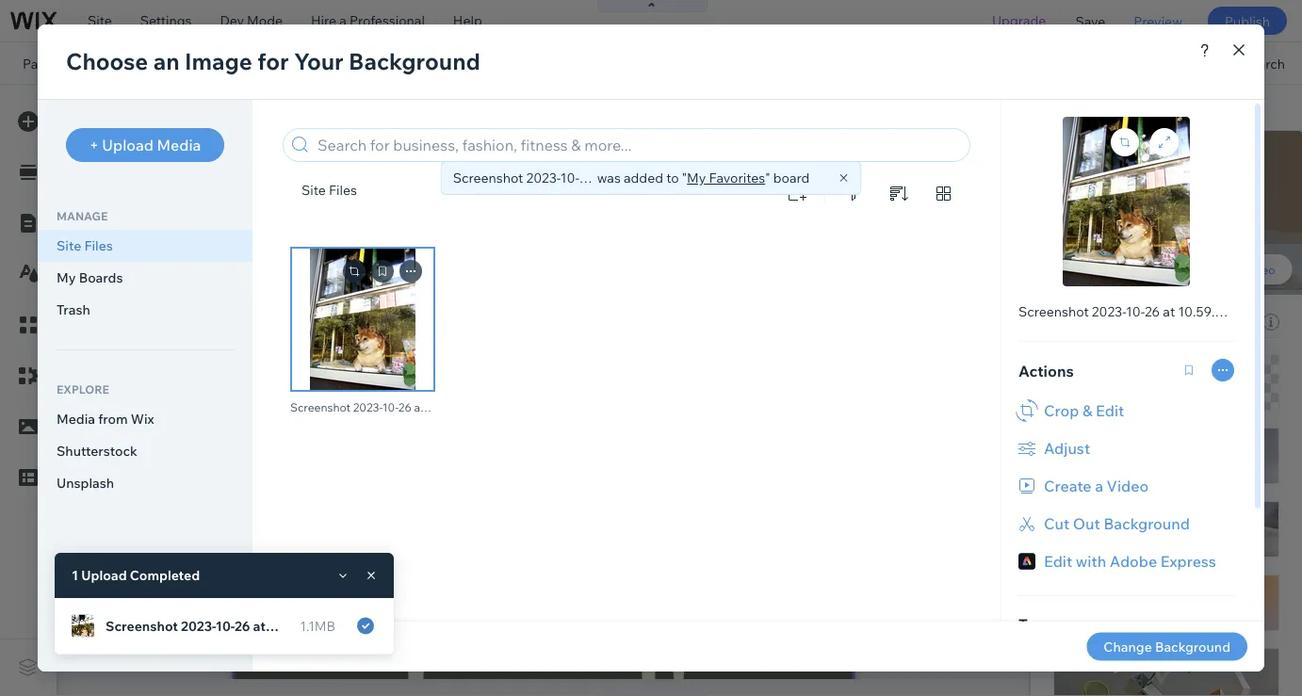Task type: describe. For each thing, give the bounding box(es) containing it.
0 vertical spatial section background
[[1074, 98, 1221, 117]]

change button
[[1178, 239, 1244, 262]]

furry
[[1066, 462, 1103, 481]]

1 horizontal spatial settings
[[1136, 188, 1185, 204]]

for
[[1200, 439, 1220, 458]]

home
[[60, 55, 97, 71]]

content
[[1088, 147, 1138, 163]]

video
[[1245, 263, 1276, 277]]

toro's
[[1153, 346, 1194, 365]]

image
[[1158, 263, 1191, 277]]

friends
[[1106, 462, 1159, 481]]

to
[[1135, 346, 1150, 365]]

and
[[1113, 439, 1139, 458]]

preview button
[[1120, 0, 1197, 41]]

your
[[1223, 439, 1255, 458]]

dev
[[220, 12, 244, 29]]

mode
[[247, 12, 283, 29]]

title
[[1054, 402, 1081, 419]]

publish
[[1225, 12, 1271, 29]]

upgrade
[[993, 12, 1047, 29]]

search button
[[1203, 42, 1303, 84]]

hire
[[311, 12, 337, 29]]

color
[[1070, 263, 1099, 277]]

preview
[[1134, 12, 1183, 29]]

welcome
[[1066, 346, 1132, 365]]

site
[[88, 12, 112, 29]]

hire a professional
[[311, 12, 425, 29]]



Task type: vqa. For each thing, say whether or not it's contained in the screenshot.
add
no



Task type: locate. For each thing, give the bounding box(es) containing it.
section background up content
[[1074, 98, 1221, 117]]

0 horizontal spatial settings
[[140, 12, 192, 29]]

section background
[[1074, 98, 1221, 117], [1054, 193, 1179, 210]]

0 vertical spatial section
[[1074, 98, 1129, 117]]

0 vertical spatial background
[[1133, 98, 1221, 117]]

settings down content
[[1136, 188, 1185, 204]]

1 vertical spatial section
[[1054, 193, 1101, 210]]

treats
[[1066, 439, 1109, 458]]

publish button
[[1208, 7, 1288, 35]]

dev mode
[[220, 12, 283, 29]]

change
[[1191, 244, 1232, 258]]

backgrounds
[[1112, 314, 1192, 330]]

button
[[1054, 518, 1096, 535]]

feed!
[[1197, 346, 1236, 365]]

section down content
[[1054, 193, 1101, 210]]

background
[[1133, 98, 1221, 117], [1104, 193, 1179, 210]]

help
[[453, 12, 482, 29]]

layout
[[1228, 147, 1270, 163]]

1 vertical spatial background
[[1104, 193, 1179, 210]]

selected
[[1054, 314, 1109, 330]]

save
[[1076, 12, 1106, 29]]

quick
[[1054, 98, 1097, 117]]

1 vertical spatial section background
[[1054, 193, 1179, 210]]

paragraph
[[1054, 309, 1118, 326]]

section
[[1074, 98, 1129, 117], [1054, 193, 1101, 210]]

1 vertical spatial settings
[[1136, 188, 1185, 204]]

settings
[[140, 12, 192, 29], [1136, 188, 1185, 204]]

selected backgrounds
[[1054, 314, 1192, 330]]

treats and clothes for your furry friends
[[1066, 439, 1255, 481]]

https://www.wix.com/mysite
[[324, 55, 496, 71]]

background down content
[[1104, 193, 1179, 210]]

clothes
[[1143, 439, 1197, 458]]

settings left dev
[[140, 12, 192, 29]]

section up content
[[1074, 98, 1129, 117]]

welcome to toro's feed!
[[1066, 346, 1236, 365]]

0 vertical spatial settings
[[140, 12, 192, 29]]

professional
[[350, 12, 425, 29]]

None text field
[[1054, 541, 1224, 575]]

section background down content
[[1054, 193, 1179, 210]]

a
[[340, 12, 347, 29]]

search
[[1243, 55, 1286, 71]]

background right edit
[[1133, 98, 1221, 117]]

save button
[[1062, 0, 1120, 41]]

quick edit
[[1054, 98, 1129, 117]]

edit
[[1100, 98, 1129, 117]]



